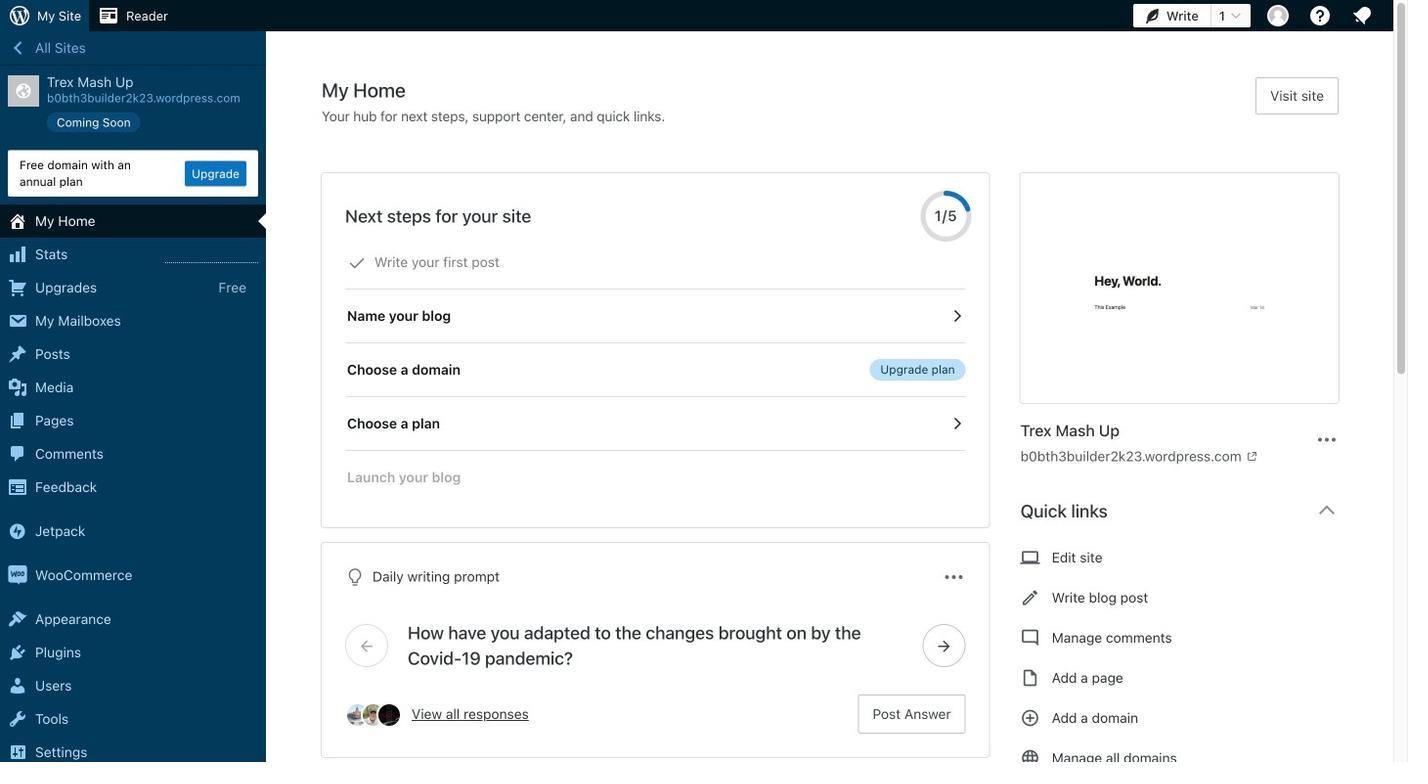 Task type: vqa. For each thing, say whether or not it's contained in the screenshot.
solarone
no



Task type: locate. For each thing, give the bounding box(es) containing it.
1 vertical spatial img image
[[8, 566, 27, 585]]

1 vertical spatial task enabled image
[[949, 415, 966, 432]]

edit image
[[1021, 586, 1041, 609]]

3 answered users image from the left
[[377, 702, 402, 728]]

more options for site trex mash up image
[[1316, 428, 1339, 451]]

my profile image
[[1268, 5, 1289, 26]]

manage your notifications image
[[1351, 4, 1375, 27]]

help image
[[1309, 4, 1332, 27]]

answered users image
[[345, 702, 371, 728], [361, 702, 386, 728], [377, 702, 402, 728]]

show next prompt image
[[936, 637, 954, 654]]

img image
[[8, 522, 27, 541], [8, 566, 27, 585]]

2 task enabled image from the top
[[949, 415, 966, 432]]

main content
[[322, 77, 1355, 762]]

show previous prompt image
[[358, 637, 376, 654]]

progress bar
[[921, 191, 972, 242]]

2 answered users image from the left
[[361, 702, 386, 728]]

highest hourly views 0 image
[[165, 251, 258, 263]]

mode_comment image
[[1021, 626, 1041, 650]]

task enabled image
[[949, 307, 966, 325], [949, 415, 966, 432]]

1 task enabled image from the top
[[949, 307, 966, 325]]

0 vertical spatial img image
[[8, 522, 27, 541]]

2 img image from the top
[[8, 566, 27, 585]]

0 vertical spatial task enabled image
[[949, 307, 966, 325]]



Task type: describe. For each thing, give the bounding box(es) containing it.
launchpad checklist element
[[345, 236, 966, 504]]

insert_drive_file image
[[1021, 666, 1041, 690]]

toggle menu image
[[943, 565, 966, 589]]

task complete image
[[348, 254, 366, 272]]

laptop image
[[1021, 546, 1041, 569]]

1 img image from the top
[[8, 522, 27, 541]]

1 answered users image from the left
[[345, 702, 371, 728]]



